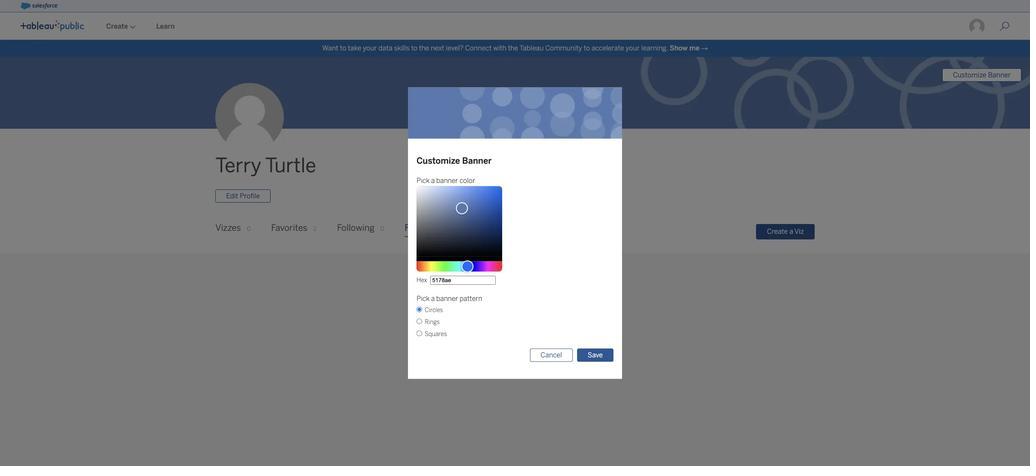 Task type: locate. For each thing, give the bounding box(es) containing it.
banner for color
[[436, 177, 458, 185]]

avatar image
[[215, 83, 284, 152]]

0 horizontal spatial customize banner
[[417, 156, 492, 166]]

favorites
[[271, 223, 307, 234]]

0 horizontal spatial followers
[[405, 223, 442, 234]]

1 horizontal spatial 0
[[380, 226, 384, 233]]

create a viz button
[[756, 224, 815, 240]]

1 horizontal spatial the
[[508, 44, 518, 52]]

0 horizontal spatial your
[[363, 44, 377, 52]]

vizzes
[[215, 223, 241, 234]]

1 vertical spatial customize banner
[[417, 156, 492, 166]]

1 horizontal spatial banner
[[988, 71, 1011, 79]]

appear
[[544, 359, 566, 367]]

None radio
[[417, 331, 422, 337]]

None radio
[[417, 307, 422, 313], [417, 319, 422, 325], [417, 307, 422, 313], [417, 319, 422, 325]]

a inside button
[[790, 228, 793, 236]]

cancel button
[[530, 349, 573, 362]]

0 vertical spatial a
[[431, 177, 435, 185]]

1 vertical spatial banner
[[436, 295, 458, 303]]

a
[[431, 177, 435, 185], [790, 228, 793, 236], [431, 295, 435, 303]]

0 horizontal spatial customize
[[417, 156, 460, 166]]

0 horizontal spatial banner
[[462, 156, 492, 166]]

1 vertical spatial customize
[[417, 156, 460, 166]]

to right skills
[[411, 44, 418, 52]]

0
[[247, 226, 251, 233], [380, 226, 384, 233], [448, 226, 452, 233]]

0 vertical spatial customize
[[953, 71, 987, 79]]

banner inside dialog
[[462, 156, 492, 166]]

followers
[[405, 223, 442, 234], [503, 338, 554, 353]]

you,
[[509, 359, 522, 367]]

3 0 from the left
[[448, 226, 452, 233]]

1 horizontal spatial to
[[411, 44, 418, 52]]

want to take your data skills to the next level? connect with the tableau community to accelerate your learning. show me →
[[322, 44, 708, 52]]

banner inside button
[[988, 71, 1011, 79]]

community
[[545, 44, 582, 52]]

banner
[[436, 177, 458, 185], [436, 295, 458, 303]]

customize banner button
[[942, 69, 1022, 82]]

show me link
[[670, 44, 700, 52]]

learning.
[[641, 44, 668, 52]]

your followers
[[477, 338, 554, 353]]

customize
[[953, 71, 987, 79], [417, 156, 460, 166]]

banner for pattern
[[436, 295, 458, 303]]

tableau
[[520, 44, 544, 52]]

1 horizontal spatial customize banner
[[953, 71, 1011, 79]]

2 horizontal spatial 0
[[448, 226, 452, 233]]

banner left color
[[436, 177, 458, 185]]

level?
[[446, 44, 464, 52]]

to left take at the top of the page
[[340, 44, 346, 52]]

connect
[[465, 44, 492, 52]]

1 to from the left
[[340, 44, 346, 52]]

skills
[[394, 44, 410, 52]]

0 horizontal spatial the
[[419, 44, 429, 52]]

salesforce logo image
[[21, 3, 57, 9]]

0 vertical spatial banner
[[436, 177, 458, 185]]

Hex field
[[431, 276, 496, 285]]

the left next
[[419, 44, 429, 52]]

edit profile
[[226, 192, 260, 201]]

customize banner dialog
[[295, 87, 735, 379]]

a left color
[[431, 177, 435, 185]]

your
[[363, 44, 377, 52], [626, 44, 640, 52]]

1 horizontal spatial customize
[[953, 71, 987, 79]]

when
[[447, 359, 465, 367]]

terry turtle
[[215, 154, 316, 178]]

1 pick from the top
[[417, 177, 430, 185]]

learn
[[156, 22, 175, 30]]

0 vertical spatial pick
[[417, 177, 430, 185]]

0 for following
[[380, 226, 384, 233]]

pick for pick a banner color
[[417, 177, 430, 185]]

1 0 from the left
[[247, 226, 251, 233]]

2
[[313, 226, 317, 233]]

0 for vizzes
[[247, 226, 251, 233]]

1 vertical spatial a
[[790, 228, 793, 236]]

1 vertical spatial followers
[[503, 338, 554, 353]]

customize banner inside customize banner dialog
[[417, 156, 492, 166]]

1 vertical spatial pick
[[417, 295, 430, 303]]

1 banner from the top
[[436, 177, 458, 185]]

circles
[[425, 307, 443, 314]]

the right with at left
[[508, 44, 518, 52]]

banner up circles
[[436, 295, 458, 303]]

a up circles
[[431, 295, 435, 303]]

to left accelerate
[[584, 44, 590, 52]]

0 horizontal spatial to
[[340, 44, 346, 52]]

accelerate
[[592, 44, 624, 52]]

1 horizontal spatial your
[[626, 44, 640, 52]]

2 vertical spatial a
[[431, 295, 435, 303]]

0 vertical spatial customize banner
[[953, 71, 1011, 79]]

following
[[337, 223, 375, 234]]

your left the learning.
[[626, 44, 640, 52]]

2 banner from the top
[[436, 295, 458, 303]]

customize banner inside customize banner button
[[953, 71, 1011, 79]]

a left viz
[[790, 228, 793, 236]]

the
[[419, 44, 429, 52], [508, 44, 518, 52]]

hex
[[417, 277, 427, 284]]

2 horizontal spatial to
[[584, 44, 590, 52]]

pattern
[[460, 295, 482, 303]]

2 0 from the left
[[380, 226, 384, 233]]

pick
[[417, 177, 430, 185], [417, 295, 430, 303]]

customize banner
[[953, 71, 1011, 79], [417, 156, 492, 166]]

customize inside button
[[953, 71, 987, 79]]

→
[[701, 44, 708, 52]]

1 vertical spatial banner
[[462, 156, 492, 166]]

your right take at the top of the page
[[363, 44, 377, 52]]

0 horizontal spatial 0
[[247, 226, 251, 233]]

2 pick from the top
[[417, 295, 430, 303]]

to
[[340, 44, 346, 52], [411, 44, 418, 52], [584, 44, 590, 52]]

terry
[[215, 154, 261, 178]]

banner
[[988, 71, 1011, 79], [462, 156, 492, 166]]

0 vertical spatial banner
[[988, 71, 1011, 79]]



Task type: describe. For each thing, give the bounding box(es) containing it.
cancel
[[541, 351, 562, 360]]

3 to from the left
[[584, 44, 590, 52]]

rings
[[425, 319, 440, 326]]

show
[[670, 44, 688, 52]]

people
[[467, 359, 488, 367]]

save button
[[577, 349, 614, 362]]

create a viz
[[767, 228, 804, 236]]

want
[[322, 44, 338, 52]]

squares
[[425, 331, 447, 338]]

color image
[[456, 203, 468, 215]]

data
[[379, 44, 393, 52]]

when people follow you, they'll appear here.
[[447, 359, 583, 367]]

here.
[[568, 359, 583, 367]]

turtle
[[265, 154, 316, 178]]

1 horizontal spatial followers
[[503, 338, 554, 353]]

0 for followers
[[448, 226, 452, 233]]

create
[[767, 228, 788, 236]]

your
[[477, 338, 501, 353]]

2 to from the left
[[411, 44, 418, 52]]

0 vertical spatial followers
[[405, 223, 442, 234]]

1 your from the left
[[363, 44, 377, 52]]

a for pick a banner pattern
[[431, 295, 435, 303]]

profile
[[240, 192, 260, 201]]

a for pick a banner color
[[431, 177, 435, 185]]

customize inside dialog
[[417, 156, 460, 166]]

a for create a viz
[[790, 228, 793, 236]]

2 your from the left
[[626, 44, 640, 52]]

pick a banner pattern
[[417, 295, 482, 303]]

next
[[431, 44, 444, 52]]

logo image
[[21, 20, 84, 31]]

take
[[348, 44, 361, 52]]

follow
[[489, 359, 508, 367]]

1 the from the left
[[419, 44, 429, 52]]

me
[[690, 44, 700, 52]]

they'll
[[524, 359, 543, 367]]

color slider
[[417, 186, 502, 256]]

edit profile button
[[215, 190, 271, 203]]

edit
[[226, 192, 238, 201]]

2 the from the left
[[508, 44, 518, 52]]

pick for pick a banner pattern
[[417, 295, 430, 303]]

go to search image
[[989, 21, 1020, 32]]

color
[[460, 177, 475, 185]]

none radio inside customize banner dialog
[[417, 331, 422, 337]]

learn link
[[146, 13, 185, 40]]

save
[[588, 351, 603, 360]]

with
[[493, 44, 507, 52]]

pick a banner color
[[417, 177, 475, 185]]

viz
[[795, 228, 804, 236]]



Task type: vqa. For each thing, say whether or not it's contained in the screenshot.
the left |
no



